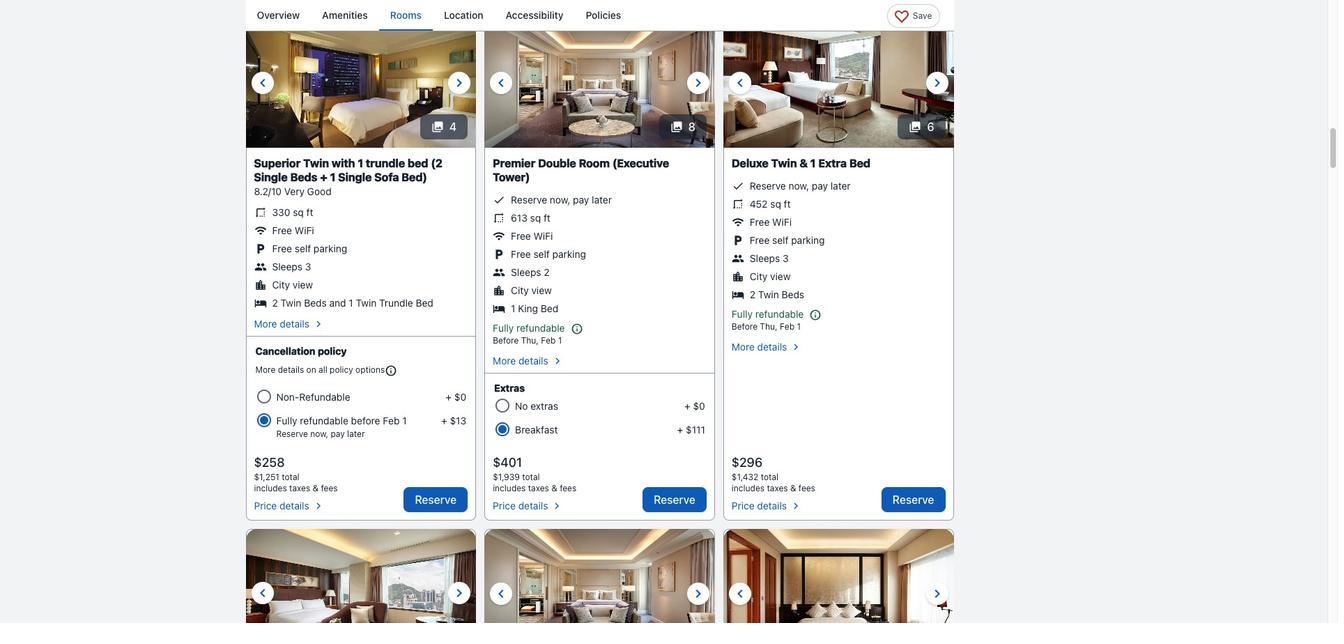 Task type: locate. For each thing, give the bounding box(es) containing it.
0 vertical spatial before thu, feb 1
[[732, 321, 801, 332]]

2 includes from the left
[[493, 483, 526, 493]]

1 horizontal spatial more details
[[493, 355, 548, 366]]

total inside $401 $1,939 total includes taxes & fees
[[522, 471, 540, 482]]

free wifi
[[750, 216, 792, 228], [272, 224, 314, 236], [511, 230, 553, 241]]

price down $1,432
[[732, 499, 754, 511]]

includes inside '$258 $1,251 total includes taxes & fees'
[[254, 483, 287, 493]]

later for $401
[[592, 193, 612, 205]]

taxes inside '$258 $1,251 total includes taxes & fees'
[[289, 483, 310, 493]]

0 horizontal spatial price details
[[254, 499, 309, 511]]

medium image down '$258 $1,251 total includes taxes & fees'
[[312, 499, 325, 512]]

1 price details from the left
[[254, 499, 309, 511]]

1 horizontal spatial medium image
[[551, 499, 563, 512]]

2 horizontal spatial city view
[[750, 270, 791, 282]]

wifi down the 452 sq ft
[[772, 216, 792, 228]]

1 fees from the left
[[321, 483, 338, 493]]

sleeps 3 list item up 2 twin beds and 1 twin trundle bed list item
[[254, 260, 468, 273]]

0 horizontal spatial reserve now, pay later list item
[[493, 193, 707, 206]]

total for $258
[[282, 471, 299, 482]]

1 horizontal spatial price details
[[493, 499, 548, 511]]

includes down "$1,939"
[[493, 483, 526, 493]]

before down the '2 twin beds'
[[732, 321, 758, 332]]

now, down deluxe twin & 1 extra bed
[[789, 179, 809, 191]]

before thu, feb 1
[[732, 321, 801, 332], [493, 335, 562, 346]]

free
[[750, 216, 770, 228], [272, 224, 292, 236], [511, 230, 531, 241], [750, 234, 770, 246], [272, 242, 292, 254], [511, 248, 531, 260]]

3 includes from the left
[[732, 483, 765, 493]]

free self parking list item for $401
[[493, 248, 707, 260]]

2 horizontal spatial free self parking list item
[[732, 234, 945, 246]]

premier
[[493, 156, 535, 169]]

ft inside 452 sq ft list item
[[784, 198, 791, 209]]

0 horizontal spatial $0
[[454, 391, 466, 402]]

sq right 613
[[530, 212, 541, 223]]

2 horizontal spatial sq
[[770, 198, 781, 209]]

price details button for $296
[[732, 494, 815, 512]]

refundable down 1 king bed
[[516, 322, 565, 333]]

more for $258
[[254, 317, 277, 329]]

show all 6 images for deluxe twin & 1 extra bed image
[[909, 120, 922, 133]]

2 horizontal spatial self
[[772, 234, 789, 246]]

1 horizontal spatial before
[[732, 321, 758, 332]]

3 price from the left
[[732, 499, 754, 511]]

total inside the $296 $1,432 total includes taxes & fees
[[761, 471, 779, 482]]

more up extras
[[493, 355, 516, 366]]

2 horizontal spatial reserve button
[[881, 487, 945, 512]]

452
[[750, 198, 768, 209]]

sleeps up king
[[511, 266, 541, 278]]

parking for $401
[[552, 248, 586, 260]]

more details button down '1 king bed' list item
[[493, 355, 707, 367]]

details down 'cancellation'
[[278, 364, 304, 375]]

3 price details button from the left
[[732, 494, 815, 512]]

$0 for $401
[[693, 400, 705, 412]]

total for $296
[[761, 471, 779, 482]]

wifi for $401
[[533, 230, 553, 241]]

free self parking down the 452 sq ft
[[750, 234, 825, 246]]

more details for $258
[[254, 317, 309, 329]]

before
[[351, 414, 380, 426]]

sleeps down 330 sq ft
[[272, 260, 302, 272]]

0 horizontal spatial before thu, feb 1
[[493, 335, 562, 346]]

0 horizontal spatial refundable
[[300, 414, 348, 426]]

1 horizontal spatial sq
[[530, 212, 541, 223]]

1 horizontal spatial city view list item
[[493, 284, 707, 297]]

details down the $296 $1,432 total includes taxes & fees
[[757, 499, 787, 511]]

fully refundable
[[732, 308, 804, 320], [493, 322, 565, 333]]

0 vertical spatial feb
[[780, 321, 795, 332]]

sq right 330
[[293, 206, 304, 218]]

1 inside 2 twin beds and 1 twin trundle bed list item
[[349, 297, 353, 308]]

+ inside + $13 reserve now, pay later
[[441, 414, 447, 426]]

with
[[332, 156, 355, 169]]

before thu, feb 1 for $401
[[493, 335, 562, 346]]

reserve now, pay later for $401
[[511, 193, 612, 205]]

show all 4 images for superior twin with 1 trundle bed (2 single beds + 1 single sofa bed) image
[[431, 120, 444, 133]]

0 horizontal spatial now,
[[310, 428, 328, 439]]

thu, for $401
[[521, 335, 539, 346]]

free wifi down 330 sq ft
[[272, 224, 314, 236]]

330
[[272, 206, 290, 218]]

& inside '$258 $1,251 total includes taxes & fees'
[[313, 483, 319, 493]]

pay down 'fully refundable before feb 1'
[[331, 428, 345, 439]]

2 horizontal spatial includes
[[732, 483, 765, 493]]

view for $401
[[531, 284, 552, 296]]

refundable down refundable
[[300, 414, 348, 426]]

view for $296
[[770, 270, 791, 282]]

0 horizontal spatial feb
[[383, 414, 400, 426]]

twin for 2 twin beds and 1 twin trundle bed
[[281, 297, 301, 308]]

2 horizontal spatial pay
[[812, 179, 828, 191]]

policy right all
[[330, 364, 353, 375]]

later
[[831, 179, 851, 191], [592, 193, 612, 205], [347, 428, 365, 439]]

city view list item up 2 twin beds list item
[[732, 270, 945, 283]]

free self parking up sleeps 2
[[511, 248, 586, 260]]

free self parking for $401
[[511, 248, 586, 260]]

city view down sleeps 2
[[511, 284, 552, 296]]

tower)
[[493, 170, 530, 183]]

refundable down the '2 twin beds'
[[755, 308, 804, 320]]

no
[[515, 400, 528, 412]]

ft right 613
[[544, 212, 550, 223]]

free self parking list item down 330 sq ft list item
[[254, 242, 468, 255]]

fees
[[321, 483, 338, 493], [560, 483, 576, 493], [799, 483, 815, 493]]

1 price details button from the left
[[254, 494, 338, 512]]

1 horizontal spatial fully refundable
[[732, 308, 804, 320]]

$401 $1,939 total includes taxes & fees
[[493, 455, 576, 493]]

1 vertical spatial fully refundable button
[[493, 322, 589, 335]]

0 horizontal spatial city
[[272, 278, 290, 290]]

view inside list
[[293, 278, 313, 290]]

613 sq ft
[[511, 212, 550, 223]]

+ left $13
[[441, 414, 447, 426]]

policy up all
[[318, 345, 347, 356]]

1 vertical spatial before
[[493, 335, 519, 346]]

1 vertical spatial before thu, feb 1
[[493, 335, 562, 346]]

accessibility link
[[494, 0, 575, 31]]

2 twin beds and 1 twin trundle bed list item
[[254, 297, 468, 309]]

3 taxes from the left
[[767, 483, 788, 493]]

sq
[[770, 198, 781, 209], [293, 206, 304, 218], [530, 212, 541, 223]]

sleeps 3
[[750, 252, 789, 264], [272, 260, 311, 272]]

more details up extras
[[493, 355, 548, 366]]

free self parking list item for $296
[[732, 234, 945, 246]]

2 horizontal spatial parking
[[791, 234, 825, 246]]

parking down 452 sq ft list item
[[791, 234, 825, 246]]

0 horizontal spatial price
[[254, 499, 277, 511]]

2 horizontal spatial more details button
[[732, 341, 945, 353]]

fully
[[732, 308, 753, 320], [493, 322, 514, 333], [276, 414, 297, 426]]

includes inside the $296 $1,432 total includes taxes & fees
[[732, 483, 765, 493]]

view
[[770, 270, 791, 282], [293, 278, 313, 290], [531, 284, 552, 296]]

free self parking inside list
[[272, 242, 347, 254]]

more details
[[254, 317, 309, 329], [732, 341, 787, 353], [493, 355, 548, 366]]

sleeps 3 list item up 2 twin beds list item
[[732, 252, 945, 264]]

refundable
[[755, 308, 804, 320], [516, 322, 565, 333], [300, 414, 348, 426]]

taxes inside the $296 $1,432 total includes taxes & fees
[[767, 483, 788, 493]]

0 horizontal spatial total
[[282, 471, 299, 482]]

1 king bed list item
[[493, 302, 707, 315]]

1 horizontal spatial reserve button
[[643, 487, 707, 512]]

0 horizontal spatial 3
[[305, 260, 311, 272]]

0 horizontal spatial self
[[295, 242, 311, 254]]

city
[[750, 270, 768, 282], [272, 278, 290, 290], [511, 284, 529, 296]]

fully refundable button
[[732, 308, 827, 321], [493, 322, 589, 335]]

2 vertical spatial pay
[[331, 428, 345, 439]]

taxes for $401
[[528, 483, 549, 493]]

taxes inside $401 $1,939 total includes taxes & fees
[[528, 483, 549, 493]]

fees inside '$258 $1,251 total includes taxes & fees'
[[321, 483, 338, 493]]

single
[[254, 170, 288, 183], [338, 170, 372, 183]]

ft right 452
[[784, 198, 791, 209]]

sleeps 3 list item
[[732, 252, 945, 264], [254, 260, 468, 273]]

2 taxes from the left
[[528, 483, 549, 493]]

reserve inside + $13 reserve now, pay later
[[276, 428, 308, 439]]

total right $1,432
[[761, 471, 779, 482]]

thu,
[[760, 321, 777, 332], [521, 335, 539, 346]]

1 taxes from the left
[[289, 483, 310, 493]]

2 vertical spatial more details
[[493, 355, 548, 366]]

more for $296
[[732, 341, 755, 353]]

price down the $1,251
[[254, 499, 277, 511]]

city for $296
[[750, 270, 768, 282]]

wifi
[[772, 216, 792, 228], [295, 224, 314, 236], [533, 230, 553, 241]]

medium image up extras
[[551, 355, 564, 367]]

sleeps
[[750, 252, 780, 264], [272, 260, 302, 272], [511, 266, 541, 278]]

price
[[254, 499, 277, 511], [493, 499, 516, 511], [732, 499, 754, 511]]

pay
[[812, 179, 828, 191], [573, 193, 589, 205], [331, 428, 345, 439]]

show previous image image
[[254, 74, 271, 91], [493, 74, 510, 91], [732, 74, 748, 91], [254, 585, 271, 602], [493, 585, 510, 602], [732, 585, 748, 602]]

twin for 2 twin beds
[[758, 288, 779, 300]]

3
[[783, 252, 789, 264], [305, 260, 311, 272]]

fully for $401
[[493, 322, 514, 333]]

3 up the '2 twin beds'
[[783, 252, 789, 264]]

fully refundable button down 1 king bed
[[493, 322, 589, 335]]

view up the '2 twin beds'
[[770, 270, 791, 282]]

medium image down the $296 $1,432 total includes taxes & fees
[[790, 499, 802, 512]]

2 price from the left
[[493, 499, 516, 511]]

sleeps inside list item
[[511, 266, 541, 278]]

now, for $401
[[550, 193, 570, 205]]

double
[[538, 156, 576, 169]]

later up 452 sq ft list item
[[831, 179, 851, 191]]

2 reserve button from the left
[[643, 487, 707, 512]]

0 horizontal spatial + $0
[[446, 391, 466, 402]]

deluxe
[[732, 156, 768, 169]]

fully refundable down king
[[493, 322, 565, 333]]

pay for $401
[[573, 193, 589, 205]]

later up 613 sq ft list item
[[592, 193, 612, 205]]

0 horizontal spatial thu,
[[521, 335, 539, 346]]

more details down the '2 twin beds'
[[732, 341, 787, 353]]

before
[[732, 321, 758, 332], [493, 335, 519, 346]]

fully refundable for $296
[[732, 308, 804, 320]]

3 down 330 sq ft
[[305, 260, 311, 272]]

0 horizontal spatial includes
[[254, 483, 287, 493]]

sq inside list item
[[293, 206, 304, 218]]

includes for $258
[[254, 483, 287, 493]]

1 left extra
[[810, 156, 816, 169]]

free wifi down 613 sq ft
[[511, 230, 553, 241]]

cancellation policy
[[255, 345, 347, 356]]

0 horizontal spatial single
[[254, 170, 288, 183]]

2 vertical spatial more details button
[[493, 355, 707, 367]]

2 vertical spatial now,
[[310, 428, 328, 439]]

3 price details from the left
[[732, 499, 787, 511]]

2 horizontal spatial now,
[[789, 179, 809, 191]]

1 horizontal spatial fees
[[560, 483, 576, 493]]

free wifi list item down 330 sq ft list item
[[254, 224, 468, 237]]

free wifi list item for $296
[[732, 216, 945, 228]]

2 inside list
[[272, 297, 278, 308]]

2 horizontal spatial city
[[750, 270, 768, 282]]

1 includes from the left
[[254, 483, 287, 493]]

ft
[[784, 198, 791, 209], [306, 206, 313, 218], [544, 212, 550, 223]]

city view
[[750, 270, 791, 282], [272, 278, 313, 290], [511, 284, 552, 296]]

fully refundable down the '2 twin beds'
[[732, 308, 804, 320]]

3 total from the left
[[761, 471, 779, 482]]

2 horizontal spatial more details
[[732, 341, 787, 353]]

includes for $401
[[493, 483, 526, 493]]

2 horizontal spatial total
[[761, 471, 779, 482]]

thu, down king
[[521, 335, 539, 346]]

medium image for $258
[[312, 317, 325, 330]]

includes inside $401 $1,939 total includes taxes & fees
[[493, 483, 526, 493]]

reserve now, pay later down deluxe twin & 1 extra bed
[[750, 179, 851, 191]]

2 horizontal spatial fully
[[732, 308, 753, 320]]

twin
[[303, 156, 329, 169], [771, 156, 797, 169], [758, 288, 779, 300], [281, 297, 301, 308], [356, 297, 377, 308]]

ft down good
[[306, 206, 313, 218]]

+
[[320, 170, 327, 183], [446, 391, 452, 402], [684, 400, 690, 412], [441, 414, 447, 426], [677, 424, 683, 435]]

price details button down $401 $1,939 total includes taxes & fees on the bottom of the page
[[493, 494, 576, 512]]

0 vertical spatial more details button
[[254, 317, 468, 330]]

self for $296
[[772, 234, 789, 246]]

reserve now, pay later down premier double room (executive tower)
[[511, 193, 612, 205]]

1 vertical spatial thu,
[[521, 335, 539, 346]]

&
[[800, 156, 808, 169], [313, 483, 319, 493], [551, 483, 557, 493], [790, 483, 796, 493]]

now, up 613 sq ft
[[550, 193, 570, 205]]

sq inside list item
[[530, 212, 541, 223]]

self down the 452 sq ft
[[772, 234, 789, 246]]

price details
[[254, 499, 309, 511], [493, 499, 548, 511], [732, 499, 787, 511]]

accessibility
[[506, 9, 563, 21]]

0 horizontal spatial medium image
[[312, 499, 325, 512]]

sleeps inside list
[[272, 260, 302, 272]]

1 left king
[[511, 302, 515, 314]]

free self parking list item down 452 sq ft list item
[[732, 234, 945, 246]]

total
[[282, 471, 299, 482], [522, 471, 540, 482], [761, 471, 779, 482]]

1 horizontal spatial 2
[[544, 266, 550, 278]]

city up king
[[511, 284, 529, 296]]

twin for deluxe twin & 1 extra bed
[[771, 156, 797, 169]]

before down king
[[493, 335, 519, 346]]

free self parking
[[750, 234, 825, 246], [272, 242, 347, 254], [511, 248, 586, 260]]

bed
[[408, 156, 428, 169]]

1 single from the left
[[254, 170, 288, 183]]

1 horizontal spatial view
[[531, 284, 552, 296]]

8.2/10
[[254, 185, 282, 197]]

city view up 2 twin beds and 1 twin trundle bed
[[272, 278, 313, 290]]

medium image
[[312, 317, 325, 330], [790, 341, 802, 353], [551, 499, 563, 512]]

reserve button for $296
[[881, 487, 945, 512]]

policy inside more details on all policy options "button"
[[330, 364, 353, 375]]

1 vertical spatial more details button
[[732, 341, 945, 353]]

more details button down 2 twin beds list item
[[732, 341, 945, 353]]

+ $0 for $401
[[684, 400, 705, 412]]

all
[[319, 364, 327, 375]]

2
[[544, 266, 550, 278], [750, 288, 756, 300], [272, 297, 278, 308]]

show next image image
[[451, 74, 468, 91], [690, 74, 707, 91], [929, 74, 945, 91], [451, 585, 468, 602], [690, 585, 707, 602], [929, 585, 945, 602]]

1 horizontal spatial fully refundable button
[[732, 308, 827, 321]]

price details for $296
[[732, 499, 787, 511]]

1 horizontal spatial free wifi
[[511, 230, 553, 241]]

good
[[307, 185, 332, 197]]

1 total from the left
[[282, 471, 299, 482]]

0 vertical spatial before
[[732, 321, 758, 332]]

2 horizontal spatial free wifi list item
[[732, 216, 945, 228]]

price down "$1,939"
[[493, 499, 516, 511]]

& inside the $296 $1,432 total includes taxes & fees
[[790, 483, 796, 493]]

0 horizontal spatial pay
[[331, 428, 345, 439]]

self inside list
[[295, 242, 311, 254]]

reserve
[[750, 179, 786, 191], [511, 193, 547, 205], [276, 428, 308, 439], [415, 493, 457, 506], [654, 493, 695, 506], [893, 493, 934, 506]]

452 sq ft list item
[[732, 198, 945, 210]]

1 reserve button from the left
[[404, 487, 468, 512]]

sq inside list item
[[770, 198, 781, 209]]

$0 up $13
[[454, 391, 466, 402]]

bed inside '1 king bed' list item
[[541, 302, 558, 314]]

ft inside 330 sq ft list item
[[306, 206, 313, 218]]

thu, down the '2 twin beds'
[[760, 321, 777, 332]]

medium image
[[551, 355, 564, 367], [312, 499, 325, 512], [790, 499, 802, 512]]

twin inside "superior twin with 1 trundle bed (2 single beds + 1 single sofa bed) 8.2/10 very good"
[[303, 156, 329, 169]]

0 horizontal spatial sleeps
[[272, 260, 302, 272]]

0 vertical spatial more details
[[254, 317, 309, 329]]

parking up the sleeps 2 list item
[[552, 248, 586, 260]]

medium image up cancellation policy
[[312, 317, 325, 330]]

reserve now, pay later list item for $296
[[732, 179, 945, 192]]

1 horizontal spatial total
[[522, 471, 540, 482]]

& inside $401 $1,939 total includes taxes & fees
[[551, 483, 557, 493]]

2 price details button from the left
[[493, 494, 576, 512]]

price details button down the $296 $1,432 total includes taxes & fees
[[732, 494, 815, 512]]

free wifi down the 452 sq ft
[[750, 216, 792, 228]]

fees for $258
[[321, 483, 338, 493]]

2 horizontal spatial medium image
[[790, 341, 802, 353]]

details up cancellation policy
[[280, 317, 309, 329]]

1 horizontal spatial city view
[[511, 284, 552, 296]]

+ $0
[[446, 391, 466, 402], [684, 400, 705, 412]]

1 right and
[[349, 297, 353, 308]]

sleeps for $296
[[750, 252, 780, 264]]

1 vertical spatial reserve now, pay later
[[511, 193, 612, 205]]

fees inside the $296 $1,432 total includes taxes & fees
[[799, 483, 815, 493]]

feb down the '2 twin beds'
[[780, 321, 795, 332]]

free wifi for $401
[[511, 230, 553, 241]]

city view up the '2 twin beds'
[[750, 270, 791, 282]]

now,
[[789, 179, 809, 191], [550, 193, 570, 205], [310, 428, 328, 439]]

1
[[358, 156, 363, 169], [810, 156, 816, 169], [330, 170, 336, 183], [349, 297, 353, 308], [511, 302, 515, 314], [797, 321, 801, 332], [558, 335, 562, 346], [402, 414, 407, 426]]

superior
[[254, 156, 301, 169]]

sleeps 3 down 330 sq ft
[[272, 260, 311, 272]]

0 horizontal spatial reserve now, pay later
[[511, 193, 612, 205]]

2 horizontal spatial sleeps
[[750, 252, 780, 264]]

wifi down 613 sq ft
[[533, 230, 553, 241]]

1 horizontal spatial + $0
[[684, 400, 705, 412]]

pay up 613 sq ft list item
[[573, 193, 589, 205]]

2 horizontal spatial view
[[770, 270, 791, 282]]

2 horizontal spatial free self parking
[[750, 234, 825, 246]]

1 horizontal spatial before thu, feb 1
[[732, 321, 801, 332]]

1 horizontal spatial fully
[[493, 322, 514, 333]]

more details button for $296
[[732, 341, 945, 353]]

total right the $1,251
[[282, 471, 299, 482]]

free wifi inside list
[[272, 224, 314, 236]]

city view list item up 2 twin beds and 1 twin trundle bed list item
[[254, 278, 468, 291]]

1 vertical spatial now,
[[550, 193, 570, 205]]

2 horizontal spatial 2
[[750, 288, 756, 300]]

trundle
[[366, 156, 405, 169]]

bed right trundle
[[416, 297, 433, 308]]

1 horizontal spatial reserve now, pay later
[[750, 179, 851, 191]]

1 horizontal spatial price details button
[[493, 494, 576, 512]]

0 horizontal spatial more details button
[[254, 317, 468, 330]]

total for $401
[[522, 471, 540, 482]]

reserve now, pay later list item
[[732, 179, 945, 192], [493, 193, 707, 206]]

free self parking list item up the sleeps 2 list item
[[493, 248, 707, 260]]

0 horizontal spatial fees
[[321, 483, 338, 493]]

0 horizontal spatial fully refundable
[[493, 322, 565, 333]]

0 vertical spatial refundable
[[755, 308, 804, 320]]

1 horizontal spatial now,
[[550, 193, 570, 205]]

+ for no extras
[[684, 400, 690, 412]]

fees inside $401 $1,939 total includes taxes & fees
[[560, 483, 576, 493]]

self
[[772, 234, 789, 246], [295, 242, 311, 254], [533, 248, 550, 260]]

city view list item down the sleeps 2 list item
[[493, 284, 707, 297]]

0 horizontal spatial price details button
[[254, 494, 338, 512]]

2 twin beds list item
[[732, 288, 945, 301]]

show all 8 images for premier double room (executive tower) image
[[670, 120, 683, 133]]

before thu, feb 1 down king
[[493, 335, 562, 346]]

2 horizontal spatial later
[[831, 179, 851, 191]]

price details for $401
[[493, 499, 548, 511]]

0 horizontal spatial fully refundable button
[[493, 322, 589, 335]]

2 fees from the left
[[560, 483, 576, 493]]

free wifi for $296
[[750, 216, 792, 228]]

2 total from the left
[[522, 471, 540, 482]]

now, down 'fully refundable before feb 1'
[[310, 428, 328, 439]]

0 horizontal spatial medium image
[[312, 317, 325, 330]]

1 horizontal spatial refundable
[[516, 322, 565, 333]]

parking for $296
[[791, 234, 825, 246]]

& for $296
[[790, 483, 796, 493]]

free wifi list item down 613 sq ft list item
[[493, 230, 707, 242]]

bed)
[[402, 170, 427, 183]]

city view list item
[[732, 270, 945, 283], [254, 278, 468, 291], [493, 284, 707, 297]]

taxes
[[289, 483, 310, 493], [528, 483, 549, 493], [767, 483, 788, 493]]

+ up good
[[320, 170, 327, 183]]

2 price details from the left
[[493, 499, 548, 511]]

city up 'cancellation'
[[272, 278, 290, 290]]

pay down extra
[[812, 179, 828, 191]]

free self parking list item
[[732, 234, 945, 246], [254, 242, 468, 255], [493, 248, 707, 260]]

1 horizontal spatial free self parking
[[511, 248, 586, 260]]

total inside '$258 $1,251 total includes taxes & fees'
[[282, 471, 299, 482]]

price details button down '$258 $1,251 total includes taxes & fees'
[[254, 494, 338, 512]]

3 reserve button from the left
[[881, 487, 945, 512]]

save
[[913, 10, 932, 21]]

beds
[[290, 170, 317, 183], [782, 288, 804, 300], [304, 297, 327, 308]]

free wifi list item
[[732, 216, 945, 228], [254, 224, 468, 237], [493, 230, 707, 242]]

feb right before
[[383, 414, 400, 426]]

parking down 330 sq ft list item
[[314, 242, 347, 254]]

reserve button for $401
[[643, 487, 707, 512]]

0 horizontal spatial reserve button
[[404, 487, 468, 512]]

includes
[[254, 483, 287, 493], [493, 483, 526, 493], [732, 483, 765, 493]]

+ for breakfast
[[677, 424, 683, 435]]

1 price from the left
[[254, 499, 277, 511]]

0 vertical spatial now,
[[789, 179, 809, 191]]

3 fees from the left
[[799, 483, 815, 493]]

twin for superior twin with 1 trundle bed (2 single beds + 1 single sofa bed) 8.2/10 very good
[[303, 156, 329, 169]]

ft for $296
[[784, 198, 791, 209]]

0 horizontal spatial city view
[[272, 278, 313, 290]]

+ $0 up $13
[[446, 391, 466, 402]]

list
[[246, 0, 954, 31], [732, 179, 945, 301], [493, 193, 707, 315], [254, 206, 468, 309]]

medium image down the '2 twin beds'
[[790, 341, 802, 353]]

bed inside 2 twin beds and 1 twin trundle bed list item
[[416, 297, 433, 308]]

2 horizontal spatial city view list item
[[732, 270, 945, 283]]

more down 'cancellation'
[[255, 364, 276, 375]]

price details button
[[254, 494, 338, 512], [493, 494, 576, 512], [732, 494, 815, 512]]

$1,939
[[493, 471, 520, 482]]

single up 8.2/10
[[254, 170, 288, 183]]

0 vertical spatial fully refundable
[[732, 308, 804, 320]]

1 horizontal spatial thu,
[[760, 321, 777, 332]]

total right "$1,939"
[[522, 471, 540, 482]]

price details down "$1,939"
[[493, 499, 548, 511]]

policy
[[318, 345, 347, 356], [330, 364, 353, 375]]

ft inside 613 sq ft list item
[[544, 212, 550, 223]]

fully refundable button for $296
[[732, 308, 827, 321]]

egyptian cotton sheets, premium bedding, down comforters, minibar image
[[246, 18, 476, 147], [484, 18, 715, 147], [723, 18, 954, 147], [246, 529, 476, 623], [484, 529, 715, 623], [723, 529, 954, 623]]



Task type: describe. For each thing, give the bounding box(es) containing it.
+ $0 for $258
[[446, 391, 466, 402]]

price for $296
[[732, 499, 754, 511]]

1 inside '1 king bed' list item
[[511, 302, 515, 314]]

details up extras
[[518, 355, 548, 366]]

location link
[[433, 0, 494, 31]]

now, for $296
[[789, 179, 809, 191]]

pay for $296
[[812, 179, 828, 191]]

price for $401
[[493, 499, 516, 511]]

0 horizontal spatial wifi
[[295, 224, 314, 236]]

+ $13 reserve now, pay later
[[276, 414, 466, 439]]

fully for $296
[[732, 308, 753, 320]]

later inside + $13 reserve now, pay later
[[347, 428, 365, 439]]

1 horizontal spatial 3
[[783, 252, 789, 264]]

details down the '2 twin beds'
[[757, 341, 787, 353]]

location
[[444, 9, 483, 21]]

self for $401
[[533, 248, 550, 260]]

price for $258
[[254, 499, 277, 511]]

2 for 2 twin beds and 1 twin trundle bed
[[272, 297, 278, 308]]

0 horizontal spatial parking
[[314, 242, 347, 254]]

0 vertical spatial policy
[[318, 345, 347, 356]]

reserve now, pay later list item for $401
[[493, 193, 707, 206]]

2 horizontal spatial bed
[[849, 156, 870, 169]]

$111
[[686, 424, 705, 435]]

3 inside list
[[305, 260, 311, 272]]

more details on all policy options button
[[255, 359, 466, 382]]

non-refundable
[[276, 391, 350, 402]]

city view list item for $401
[[493, 284, 707, 297]]

pay inside + $13 reserve now, pay later
[[331, 428, 345, 439]]

details down '$258 $1,251 total includes taxes & fees'
[[279, 499, 309, 511]]

amenities link
[[311, 0, 379, 31]]

fees for $401
[[560, 483, 576, 493]]

sq for $401
[[530, 212, 541, 223]]

medium image for $258
[[312, 499, 325, 512]]

$258
[[254, 455, 285, 469]]

sleeps 2 list item
[[493, 266, 707, 278]]

more details for $296
[[732, 341, 787, 353]]

1 king bed
[[511, 302, 558, 314]]

6 button
[[898, 114, 945, 139]]

before for $401
[[493, 335, 519, 346]]

medium image for $296
[[790, 341, 802, 353]]

overview
[[257, 9, 300, 21]]

includes for $296
[[732, 483, 765, 493]]

more details on all policy options
[[255, 364, 385, 375]]

refundable for $401
[[516, 322, 565, 333]]

(2
[[431, 156, 442, 169]]

1 horizontal spatial sleeps 3 list item
[[732, 252, 945, 264]]

2 vertical spatial fully
[[276, 414, 297, 426]]

deluxe twin & 1 extra bed
[[732, 156, 870, 169]]

extras
[[494, 382, 525, 394]]

beds inside "superior twin with 1 trundle bed (2 single beds + 1 single sofa bed) 8.2/10 very good"
[[290, 170, 317, 183]]

$401
[[493, 455, 522, 469]]

wifi for $296
[[772, 216, 792, 228]]

policies
[[586, 9, 621, 21]]

4
[[449, 120, 457, 133]]

city view for $296
[[750, 270, 791, 282]]

before for $296
[[732, 321, 758, 332]]

ft for $401
[[544, 212, 550, 223]]

1 right with
[[358, 156, 363, 169]]

small image
[[385, 364, 397, 377]]

1 right before
[[402, 414, 407, 426]]

price details button for $258
[[254, 494, 338, 512]]

2 for 2 twin beds
[[750, 288, 756, 300]]

taxes for $258
[[289, 483, 310, 493]]

sleeps for $401
[[511, 266, 541, 278]]

and
[[329, 297, 346, 308]]

+ for non-refundable
[[446, 391, 452, 402]]

rooms link
[[379, 0, 433, 31]]

amenities
[[322, 9, 368, 21]]

on
[[306, 364, 316, 375]]

$0 for $258
[[454, 391, 466, 402]]

rooms
[[390, 9, 422, 21]]

options
[[355, 364, 385, 375]]

sq for $296
[[770, 198, 781, 209]]

6
[[927, 120, 934, 133]]

beds for 2 twin beds
[[782, 288, 804, 300]]

fully refundable for $401
[[493, 322, 565, 333]]

8 button
[[659, 114, 707, 139]]

superior twin with 1 trundle bed (2 single beds + 1 single sofa bed) 8.2/10 very good
[[254, 156, 442, 197]]

extras
[[531, 400, 558, 412]]

613
[[511, 212, 527, 223]]

1 down the '2 twin beds'
[[797, 321, 801, 332]]

8
[[688, 120, 695, 133]]

613 sq ft list item
[[493, 212, 707, 224]]

later for $296
[[831, 179, 851, 191]]

0 horizontal spatial free self parking list item
[[254, 242, 468, 255]]

list containing overview
[[246, 0, 954, 31]]

330 sq ft
[[272, 206, 313, 218]]

free self parking for $296
[[750, 234, 825, 246]]

+ inside "superior twin with 1 trundle bed (2 single beds + 1 single sofa bed) 8.2/10 very good"
[[320, 170, 327, 183]]

more for $401
[[493, 355, 516, 366]]

452 sq ft
[[750, 198, 791, 209]]

$296
[[732, 455, 763, 469]]

1 horizontal spatial medium image
[[551, 355, 564, 367]]

4 button
[[420, 114, 468, 139]]

city for $401
[[511, 284, 529, 296]]

sofa
[[374, 170, 399, 183]]

city view list item for $296
[[732, 270, 945, 283]]

2 vertical spatial feb
[[383, 414, 400, 426]]

refundable for $296
[[755, 308, 804, 320]]

no extras
[[515, 400, 558, 412]]

$258 $1,251 total includes taxes & fees
[[254, 455, 338, 493]]

0 horizontal spatial sleeps 3 list item
[[254, 260, 468, 273]]

0 horizontal spatial city view list item
[[254, 278, 468, 291]]

1 down with
[[330, 170, 336, 183]]

overview link
[[246, 0, 311, 31]]

(executive
[[612, 156, 669, 169]]

reserve now, pay later for $296
[[750, 179, 851, 191]]

cancellation
[[255, 345, 315, 356]]

feb for $401
[[541, 335, 556, 346]]

price details for $258
[[254, 499, 309, 511]]

sleeps 2
[[511, 266, 550, 278]]

$296 $1,432 total includes taxes & fees
[[732, 455, 815, 493]]

city inside list
[[272, 278, 290, 290]]

refundable
[[299, 391, 350, 402]]

330 sq ft list item
[[254, 206, 468, 218]]

more details button for $401
[[493, 355, 707, 367]]

2 twin beds and 1 twin trundle bed
[[272, 297, 433, 308]]

feb for $296
[[780, 321, 795, 332]]

list containing 330 sq ft
[[254, 206, 468, 309]]

2 twin beds
[[750, 288, 804, 300]]

before thu, feb 1 for $296
[[732, 321, 801, 332]]

0 horizontal spatial sleeps 3
[[272, 260, 311, 272]]

premier double room (executive tower)
[[493, 156, 669, 183]]

fully refundable before feb 1
[[276, 414, 407, 426]]

more inside "button"
[[255, 364, 276, 375]]

$1,432
[[732, 471, 758, 482]]

details down $401 $1,939 total includes taxes & fees on the bottom of the page
[[518, 499, 548, 511]]

king
[[518, 302, 538, 314]]

more details for $401
[[493, 355, 548, 366]]

fully refundable button for $401
[[493, 322, 589, 335]]

price details button for $401
[[493, 494, 576, 512]]

$1,251
[[254, 471, 279, 482]]

details inside "button"
[[278, 364, 304, 375]]

breakfast
[[515, 424, 558, 435]]

policies link
[[575, 0, 632, 31]]

beds for 2 twin beds and 1 twin trundle bed
[[304, 297, 327, 308]]

fees for $296
[[799, 483, 815, 493]]

1 down 1 king bed
[[558, 335, 562, 346]]

taxes for $296
[[767, 483, 788, 493]]

$13
[[450, 414, 466, 426]]

trundle
[[379, 297, 413, 308]]

& for $258
[[313, 483, 319, 493]]

+ $111
[[677, 424, 705, 435]]

more details button for $258
[[254, 317, 468, 330]]

reserve button for $258
[[404, 487, 468, 512]]

free wifi list item for $401
[[493, 230, 707, 242]]

2 vertical spatial medium image
[[551, 499, 563, 512]]

save button
[[887, 4, 940, 28]]

medium image for $296
[[790, 499, 802, 512]]

thu, for $296
[[760, 321, 777, 332]]

& for $401
[[551, 483, 557, 493]]

city view for $401
[[511, 284, 552, 296]]

very
[[284, 185, 304, 197]]

0 horizontal spatial free wifi list item
[[254, 224, 468, 237]]

now, inside + $13 reserve now, pay later
[[310, 428, 328, 439]]

non-
[[276, 391, 299, 402]]

2 single from the left
[[338, 170, 372, 183]]

1 horizontal spatial sleeps 3
[[750, 252, 789, 264]]

room
[[579, 156, 610, 169]]

extra
[[818, 156, 847, 169]]



Task type: vqa. For each thing, say whether or not it's contained in the screenshot.
$111
yes



